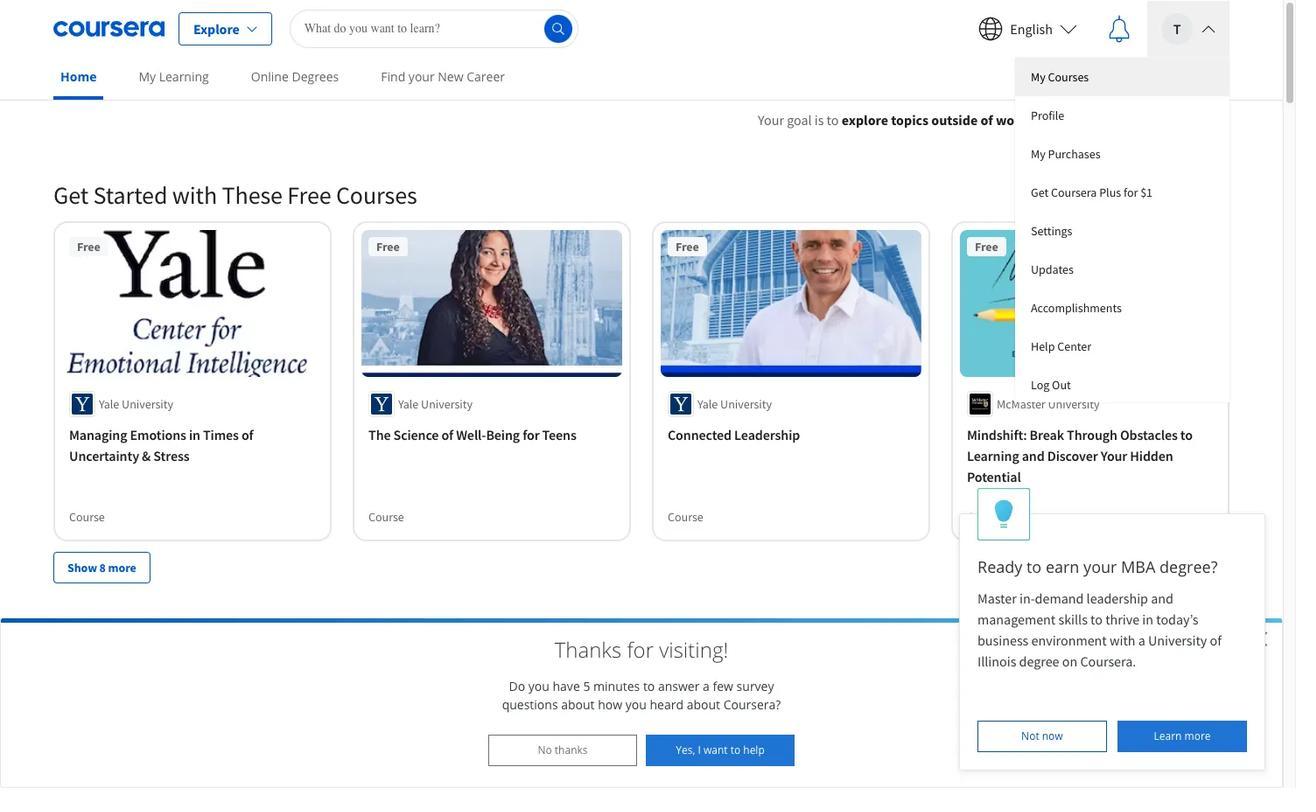 Task type: vqa. For each thing, say whether or not it's contained in the screenshot.


Task type: locate. For each thing, give the bounding box(es) containing it.
with inside main content
[[172, 179, 217, 211]]

yale up connected
[[698, 396, 718, 412]]

2 horizontal spatial yale university
[[698, 396, 772, 412]]

outside
[[932, 111, 978, 129]]

1 horizontal spatial yale
[[398, 396, 419, 412]]

english button
[[965, 0, 1092, 56]]

my for my learning
[[139, 68, 156, 85]]

course down potential
[[967, 509, 1003, 525]]

course down connected
[[668, 509, 704, 525]]

0 vertical spatial you
[[528, 678, 550, 695]]

1 course from the left
[[69, 509, 105, 525]]

1 horizontal spatial courses
[[1048, 69, 1089, 84]]

get started with these free courses
[[53, 179, 417, 211]]

about
[[561, 697, 595, 713], [687, 697, 720, 713]]

my for my courses
[[1031, 69, 1046, 84]]

2 vertical spatial a
[[703, 678, 710, 695]]

how
[[598, 697, 622, 713]]

coursera
[[1051, 184, 1097, 200]]

and inside mindshift: break through obstacles to learning and discover your hidden potential
[[1022, 447, 1045, 464]]

potential
[[967, 468, 1021, 485]]

get for get coursera plus for $1
[[1031, 184, 1049, 200]]

your up leadership
[[1084, 557, 1117, 578]]

to right skills
[[1091, 611, 1103, 629]]

0 horizontal spatial with
[[172, 179, 217, 211]]

a down thrive
[[1139, 632, 1146, 650]]

you right "how"
[[626, 697, 647, 713]]

log
[[1031, 377, 1050, 393]]

course up show
[[69, 509, 105, 525]]

to right obstacles
[[1181, 426, 1193, 443]]

learning inside mindshift: break through obstacles to learning and discover your hidden potential
[[967, 447, 1019, 464]]

of left the work
[[981, 111, 993, 129]]

1 vertical spatial courses
[[336, 179, 417, 211]]

0 horizontal spatial yale
[[99, 396, 119, 412]]

1 yale from the left
[[99, 396, 119, 412]]

get coursera plus for $1
[[1031, 184, 1153, 200]]

in inside managing emotions in times of uncertainty & stress
[[189, 426, 200, 443]]

and inside master in-demand leadership and management skills to thrive in today's business environment with a university of illinois degree on coursera.
[[1151, 590, 1174, 607]]

0 vertical spatial with
[[172, 179, 217, 211]]

0 horizontal spatial more
[[108, 560, 136, 576]]

1 vertical spatial for
[[523, 426, 540, 443]]

2 about from the left
[[687, 697, 720, 713]]

0 horizontal spatial your
[[758, 111, 784, 129]]

to inside mindshift: break through obstacles to learning and discover your hidden potential
[[1181, 426, 1193, 443]]

business
[[978, 632, 1029, 650]]

with down thrive
[[1110, 632, 1136, 650]]

0 vertical spatial a
[[1047, 111, 1054, 129]]

work
[[996, 111, 1028, 129]]

no thanks
[[538, 743, 588, 758]]

1 vertical spatial in
[[1143, 611, 1154, 629]]

accomplishments link
[[1015, 288, 1230, 327]]

of right times
[[242, 426, 253, 443]]

courses
[[1048, 69, 1089, 84], [336, 179, 417, 211]]

is
[[815, 111, 824, 129]]

my up "profile"
[[1031, 69, 1046, 84]]

earn
[[1046, 557, 1080, 578]]

1 horizontal spatial learning
[[967, 447, 1019, 464]]

university
[[122, 396, 173, 412], [421, 396, 473, 412], [720, 396, 772, 412], [1048, 396, 1100, 412], [1148, 632, 1207, 650]]

and up today's
[[1151, 590, 1174, 607]]

and down the break
[[1022, 447, 1045, 464]]

1 horizontal spatial your
[[1101, 447, 1128, 464]]

1 vertical spatial more
[[1185, 729, 1211, 744]]

university for leadership
[[720, 396, 772, 412]]

0 horizontal spatial about
[[561, 697, 595, 713]]

about down 5
[[561, 697, 595, 713]]

0 horizontal spatial a
[[703, 678, 710, 695]]

0 vertical spatial for
[[1124, 184, 1138, 200]]

get for get started with these free courses
[[53, 179, 88, 211]]

✕ button
[[1252, 624, 1268, 653]]

yes, i want to help
[[676, 743, 765, 758]]

teens
[[542, 426, 577, 443]]

1 vertical spatial and
[[1151, 590, 1174, 607]]

1 horizontal spatial for
[[627, 636, 654, 664]]

visiting!
[[659, 636, 728, 664]]

profile
[[1031, 107, 1065, 123]]

university down out
[[1048, 396, 1100, 412]]

a left "few"
[[703, 678, 710, 695]]

you
[[528, 678, 550, 695], [626, 697, 647, 713]]

to up heard
[[643, 678, 655, 695]]

yale university for leadership
[[698, 396, 772, 412]]

1 horizontal spatial you
[[626, 697, 647, 713]]

my down as
[[1031, 146, 1046, 162]]

yale university up the 'science'
[[398, 396, 473, 412]]

your down through
[[1101, 447, 1128, 464]]

in inside master in-demand leadership and management skills to thrive in today's business environment with a university of illinois degree on coursera.
[[1143, 611, 1154, 629]]

thanks for visiting!
[[555, 636, 728, 664]]

my down coursera image
[[139, 68, 156, 85]]

connected leadership link
[[668, 424, 915, 445]]

with left these
[[172, 179, 217, 211]]

course for managing emotions in times of uncertainty & stress
[[69, 509, 105, 525]]

help center link
[[1015, 327, 1230, 365]]

course down the
[[369, 509, 404, 525]]

learning up potential
[[967, 447, 1019, 464]]

get started with these free courses main content
[[0, 88, 1283, 789]]

of left well-
[[442, 426, 453, 443]]

a right as
[[1047, 111, 1054, 129]]

you up 'questions'
[[528, 678, 550, 695]]

topics
[[891, 111, 929, 129]]

1 horizontal spatial yale university
[[398, 396, 473, 412]]

my
[[139, 68, 156, 85], [1031, 69, 1046, 84], [1031, 146, 1046, 162]]

yale university up connected leadership
[[698, 396, 772, 412]]

a inside do you have 5 minutes to answer a few survey questions about how you heard about coursera?
[[703, 678, 710, 695]]

1 horizontal spatial your
[[1084, 557, 1117, 578]]

times
[[203, 426, 239, 443]]

0 horizontal spatial courses
[[336, 179, 417, 211]]

with
[[172, 179, 217, 211], [1110, 632, 1136, 650]]

3 yale university from the left
[[698, 396, 772, 412]]

to right is
[[827, 111, 839, 129]]

0 horizontal spatial and
[[1022, 447, 1045, 464]]

to left the earn
[[1027, 557, 1042, 578]]

courses inside t menu
[[1048, 69, 1089, 84]]

free for mindshift: break through obstacles to learning and discover your hidden potential
[[975, 239, 998, 255]]

None search field
[[289, 9, 578, 48]]

of left ✕
[[1210, 632, 1222, 650]]

get inside main content
[[53, 179, 88, 211]]

0 horizontal spatial yale university
[[99, 396, 173, 412]]

coursera?
[[724, 697, 781, 713]]

1 vertical spatial a
[[1139, 632, 1146, 650]]

yale university
[[99, 396, 173, 412], [398, 396, 473, 412], [698, 396, 772, 412]]

home
[[60, 68, 97, 85]]

1 horizontal spatial get
[[1031, 184, 1049, 200]]

line chart image
[[973, 209, 994, 230]]

get inside t menu
[[1031, 184, 1049, 200]]

my courses link
[[1015, 57, 1230, 96]]

my purchases
[[1031, 146, 1101, 162]]

of
[[981, 111, 993, 129], [242, 426, 253, 443], [442, 426, 453, 443], [1210, 632, 1222, 650]]

2 vertical spatial for
[[627, 636, 654, 664]]

explore
[[193, 20, 240, 37]]

to inside do you have 5 minutes to answer a few survey questions about how you heard about coursera?
[[643, 678, 655, 695]]

1 horizontal spatial a
[[1047, 111, 1054, 129]]

&
[[142, 447, 151, 464]]

yale university up emotions
[[99, 396, 173, 412]]

log out
[[1031, 377, 1071, 393]]

2 course from the left
[[369, 509, 404, 525]]

1 vertical spatial your
[[1084, 557, 1117, 578]]

science
[[394, 426, 439, 443]]

2 horizontal spatial yale
[[698, 396, 718, 412]]

not now button
[[978, 721, 1107, 753]]

more right 8
[[108, 560, 136, 576]]

university up well-
[[421, 396, 473, 412]]

your left goal
[[758, 111, 784, 129]]

2 horizontal spatial for
[[1124, 184, 1138, 200]]

1 vertical spatial you
[[626, 697, 647, 713]]

the science of well-being for teens
[[369, 426, 577, 443]]

heard
[[650, 697, 684, 713]]

uncertainty
[[69, 447, 139, 464]]

learning down explore
[[159, 68, 209, 85]]

2 yale university from the left
[[398, 396, 473, 412]]

learn more
[[1154, 729, 1211, 744]]

1 horizontal spatial more
[[1185, 729, 1211, 744]]

0 vertical spatial in
[[189, 426, 200, 443]]

0 horizontal spatial your
[[409, 68, 435, 85]]

profile link
[[1015, 96, 1230, 134]]

for up minutes
[[627, 636, 654, 664]]

center
[[1058, 338, 1092, 354]]

for left $1
[[1124, 184, 1138, 200]]

yale up the 'science'
[[398, 396, 419, 412]]

get left started
[[53, 179, 88, 211]]

to inside button
[[731, 743, 741, 758]]

coursera image
[[53, 14, 165, 42]]

0 vertical spatial learning
[[159, 68, 209, 85]]

for right being
[[523, 426, 540, 443]]

demand
[[1035, 590, 1084, 607]]

yale up managing
[[99, 396, 119, 412]]

smile image
[[973, 272, 994, 293]]

accomplishments
[[1031, 300, 1122, 316]]

3 yale from the left
[[698, 396, 718, 412]]

plus
[[1100, 184, 1121, 200]]

about down "few"
[[687, 697, 720, 713]]

more right learn
[[1185, 729, 1211, 744]]

your
[[409, 68, 435, 85], [1084, 557, 1117, 578]]

leadership
[[1087, 590, 1148, 607]]

these
[[222, 179, 283, 211]]

in right thrive
[[1143, 611, 1154, 629]]

repeat image
[[973, 241, 994, 262]]

0 horizontal spatial for
[[523, 426, 540, 443]]

0 vertical spatial and
[[1022, 447, 1045, 464]]

0 horizontal spatial in
[[189, 426, 200, 443]]

0 vertical spatial your
[[758, 111, 784, 129]]

managing emotions in times of uncertainty & stress
[[69, 426, 253, 464]]

t
[[1174, 20, 1181, 37]]

i
[[698, 743, 701, 758]]

mcmaster university
[[997, 396, 1100, 412]]

get left coursera
[[1031, 184, 1049, 200]]

managing
[[69, 426, 127, 443]]

4 course from the left
[[967, 509, 1003, 525]]

2 yale from the left
[[398, 396, 419, 412]]

3 course from the left
[[668, 509, 704, 525]]

updates
[[1031, 261, 1074, 277]]

earn your degree collection element
[[43, 612, 1240, 789]]

alice element
[[959, 488, 1266, 771]]

1 vertical spatial with
[[1110, 632, 1136, 650]]

a
[[1047, 111, 1054, 129], [1139, 632, 1146, 650], [703, 678, 710, 695]]

0 vertical spatial more
[[108, 560, 136, 576]]

1 about from the left
[[561, 697, 595, 713]]

thanks
[[555, 743, 588, 758]]

as
[[1031, 111, 1044, 129]]

0 vertical spatial courses
[[1048, 69, 1089, 84]]

1 horizontal spatial and
[[1151, 590, 1174, 607]]

my courses
[[1031, 69, 1089, 84]]

2 horizontal spatial a
[[1139, 632, 1146, 650]]

few
[[713, 678, 734, 695]]

1 horizontal spatial with
[[1110, 632, 1136, 650]]

help
[[1031, 338, 1055, 354]]

1 horizontal spatial in
[[1143, 611, 1154, 629]]

university for emotions
[[122, 396, 173, 412]]

in left times
[[189, 426, 200, 443]]

university up emotions
[[122, 396, 173, 412]]

course for connected leadership
[[668, 509, 704, 525]]

explore
[[842, 111, 889, 129]]

to left help in the right of the page
[[731, 743, 741, 758]]

1 horizontal spatial about
[[687, 697, 720, 713]]

course for the science of well-being for teens
[[369, 509, 404, 525]]

english
[[1010, 20, 1053, 37]]

survey
[[737, 678, 774, 695]]

yale
[[99, 396, 119, 412], [398, 396, 419, 412], [698, 396, 718, 412]]

your inside mindshift: break through obstacles to learning and discover your hidden potential
[[1101, 447, 1128, 464]]

yale for managing
[[99, 396, 119, 412]]

1 vertical spatial your
[[1101, 447, 1128, 464]]

your right 'find'
[[409, 68, 435, 85]]

university down today's
[[1148, 632, 1207, 650]]

1 yale university from the left
[[99, 396, 173, 412]]

1 vertical spatial learning
[[967, 447, 1019, 464]]

university up connected leadership
[[720, 396, 772, 412]]

managing emotions in times of uncertainty & stress link
[[69, 424, 316, 466]]

0 horizontal spatial get
[[53, 179, 88, 211]]

0 horizontal spatial learning
[[159, 68, 209, 85]]



Task type: describe. For each thing, give the bounding box(es) containing it.
your inside the alice element
[[1084, 557, 1117, 578]]

free for managing emotions in times of uncertainty & stress
[[77, 239, 100, 255]]

do
[[509, 678, 525, 695]]

connected leadership
[[668, 426, 800, 443]]

log out button
[[1015, 365, 1230, 402]]

university inside master in-demand leadership and management skills to thrive in today's business environment with a university of illinois degree on coursera.
[[1148, 632, 1207, 650]]

have
[[553, 678, 580, 695]]

yes, i want to help button
[[646, 735, 795, 767]]

obstacles
[[1120, 426, 1178, 443]]

yale for the
[[398, 396, 419, 412]]

on
[[1062, 653, 1078, 671]]

yale university for emotions
[[99, 396, 173, 412]]

updates link
[[1015, 250, 1230, 288]]

online degrees
[[251, 68, 339, 85]]

university for science
[[421, 396, 473, 412]]

illinois
[[978, 653, 1017, 671]]

leadership
[[735, 426, 800, 443]]

started
[[93, 179, 167, 211]]

mindshift: break through obstacles to learning and discover your hidden potential
[[967, 426, 1193, 485]]

master in-demand leadership and management skills to thrive in today's business environment with a university of illinois degree on coursera.
[[978, 590, 1225, 671]]

of inside master in-demand leadership and management skills to thrive in today's business environment with a university of illinois degree on coursera.
[[1210, 632, 1222, 650]]

t menu
[[1015, 57, 1230, 402]]

show 8 more
[[67, 560, 136, 576]]

today's
[[1157, 611, 1199, 629]]

lightbulb tip image
[[995, 499, 1013, 530]]

yes,
[[676, 743, 695, 758]]

a inside main content
[[1047, 111, 1054, 129]]

my learning link
[[132, 57, 216, 96]]

do you have 5 minutes to answer a few survey questions about how you heard about coursera?
[[502, 678, 781, 713]]

not
[[1022, 729, 1040, 744]]

What do you want to learn? text field
[[289, 9, 578, 48]]

find
[[381, 68, 405, 85]]

courses inside main content
[[336, 179, 417, 211]]

connected
[[668, 426, 732, 443]]

find your new career link
[[374, 57, 512, 96]]

through
[[1067, 426, 1118, 443]]

get coursera plus for $1 link
[[1015, 173, 1230, 211]]

the science of well-being for teens link
[[369, 424, 615, 445]]

5
[[583, 678, 590, 695]]

8
[[99, 560, 106, 576]]

thrive
[[1106, 611, 1140, 629]]

0 horizontal spatial you
[[528, 678, 550, 695]]

coursera.
[[1081, 653, 1136, 671]]

explore button
[[179, 12, 272, 45]]

learning inside my learning link
[[159, 68, 209, 85]]

skills
[[1059, 611, 1088, 629]]

degrees
[[292, 68, 339, 85]]

more inside the alice element
[[1185, 729, 1211, 744]]

ready to earn your mba degree?
[[978, 557, 1218, 578]]

learn more link
[[1118, 721, 1247, 753]]

$1
[[1141, 184, 1153, 200]]

t button
[[1148, 0, 1230, 56]]

help
[[743, 743, 765, 758]]

being
[[486, 426, 520, 443]]

settings link
[[1015, 211, 1230, 250]]

with inside master in-demand leadership and management skills to thrive in today's business environment with a university of illinois degree on coursera.
[[1110, 632, 1136, 650]]

no
[[538, 743, 552, 758]]

degree
[[1019, 653, 1060, 671]]

home link
[[53, 57, 104, 100]]

yale for connected
[[698, 396, 718, 412]]

0 vertical spatial your
[[409, 68, 435, 85]]

management
[[978, 611, 1056, 629]]

answer
[[658, 678, 700, 695]]

emotions
[[130, 426, 186, 443]]

purchases
[[1048, 146, 1101, 162]]

mindshift: break through obstacles to learning and discover your hidden potential link
[[967, 424, 1214, 487]]

more inside button
[[108, 560, 136, 576]]

the
[[369, 426, 391, 443]]

of inside managing emotions in times of uncertainty & stress
[[242, 426, 253, 443]]

free for the science of well-being for teens
[[376, 239, 400, 255]]

online degrees link
[[244, 57, 346, 96]]

degree?
[[1160, 557, 1218, 578]]

help center image
[[1238, 743, 1259, 764]]

learn
[[1154, 729, 1182, 744]]

get started with these free courses collection element
[[43, 151, 1240, 612]]

ready
[[978, 557, 1023, 578]]

yale university for science
[[398, 396, 473, 412]]

my for my purchases
[[1031, 146, 1046, 162]]

for inside t menu
[[1124, 184, 1138, 200]]

free for connected leadership
[[676, 239, 699, 255]]

hidden
[[1130, 447, 1174, 464]]

find your new career
[[381, 68, 505, 85]]

mindshift:
[[967, 426, 1027, 443]]

for inside get started with these free courses collection element
[[523, 426, 540, 443]]

new
[[438, 68, 464, 85]]

settings
[[1031, 223, 1073, 239]]

my learning
[[139, 68, 209, 85]]

to inside master in-demand leadership and management skills to thrive in today's business environment with a university of illinois degree on coursera.
[[1091, 611, 1103, 629]]

stress
[[153, 447, 190, 464]]

university for break
[[1048, 396, 1100, 412]]

questions
[[502, 697, 558, 713]]

out
[[1052, 377, 1071, 393]]

✕
[[1252, 624, 1268, 653]]

my purchases link
[[1015, 134, 1230, 173]]

in-
[[1020, 590, 1035, 607]]

minutes
[[594, 678, 640, 695]]

well-
[[456, 426, 486, 443]]

no thanks button
[[488, 735, 637, 767]]

career
[[467, 68, 505, 85]]

break
[[1030, 426, 1064, 443]]

a inside master in-demand leadership and management skills to thrive in today's business environment with a university of illinois degree on coursera.
[[1139, 632, 1146, 650]]

course for mindshift: break through obstacles to learning and discover your hidden potential
[[967, 509, 1003, 525]]



